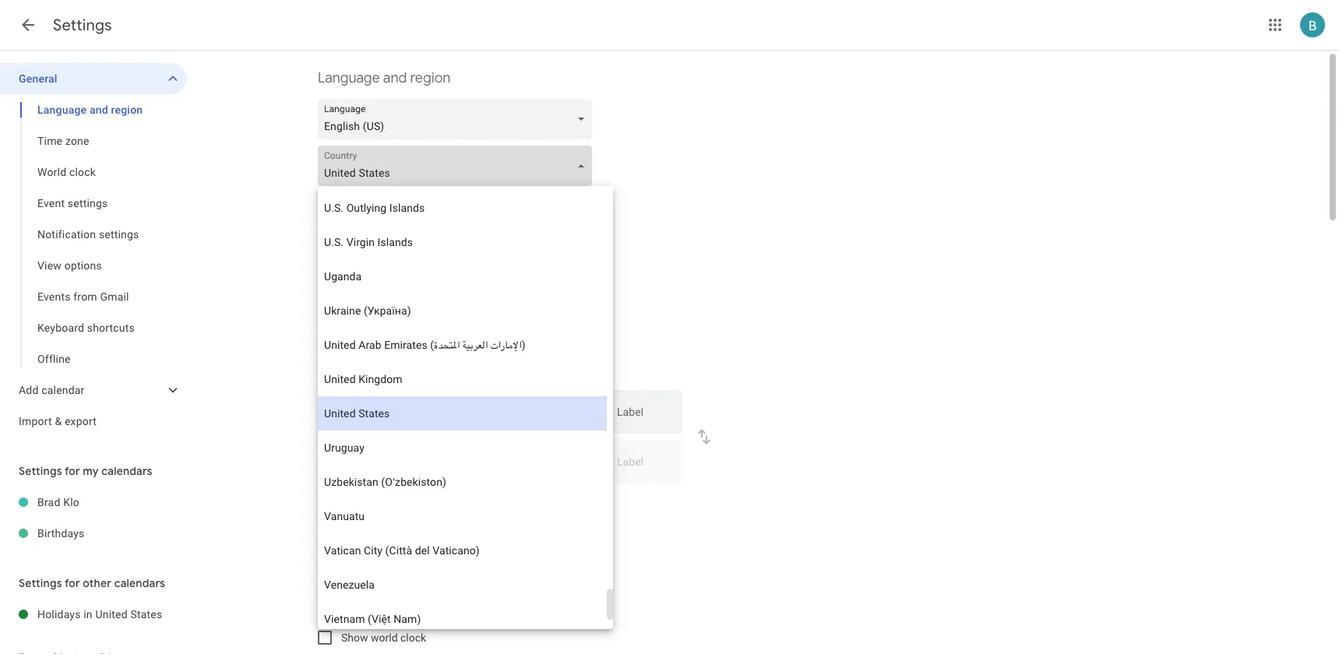 Task type: describe. For each thing, give the bounding box(es) containing it.
uganda option
[[318, 259, 607, 294]]

settings for settings
[[53, 16, 112, 35]]

&
[[55, 415, 62, 428]]

holidays in united states tree item
[[0, 599, 187, 630]]

general tree item
[[0, 63, 187, 94]]

1 horizontal spatial time zone
[[318, 333, 383, 351]]

brad klo tree item
[[0, 487, 187, 518]]

holidays
[[37, 609, 81, 621]]

u.s. outlying islands option
[[318, 191, 607, 225]]

keyboard
[[37, 322, 84, 334]]

from
[[73, 291, 97, 303]]

for for other
[[65, 577, 80, 591]]

view options
[[37, 259, 102, 272]]

settings for event settings
[[68, 197, 108, 210]]

events from gmail
[[37, 291, 129, 303]]

language and region inside group
[[37, 104, 143, 116]]

time zone inside group
[[37, 135, 89, 147]]

world inside group
[[37, 166, 66, 178]]

0 horizontal spatial clock
[[69, 166, 96, 178]]

settings for other calendars
[[19, 577, 165, 591]]

united
[[95, 609, 128, 621]]

add
[[19, 384, 39, 397]]

import
[[19, 415, 52, 428]]

1 horizontal spatial region
[[410, 69, 451, 87]]

group containing language and region
[[0, 94, 187, 375]]

add calendar
[[19, 384, 85, 397]]

tree containing general
[[0, 63, 187, 437]]

settings heading
[[53, 16, 112, 35]]

import & export
[[19, 415, 97, 428]]

offline
[[37, 353, 71, 365]]

view
[[37, 259, 62, 272]]

vietnam (việt nam) option
[[318, 602, 607, 637]]

my
[[83, 464, 99, 478]]

settings for settings for my calendars
[[19, 464, 62, 478]]

for for my
[[65, 464, 80, 478]]

0 horizontal spatial language
[[37, 104, 87, 116]]

vatican city (città del vaticano) option
[[318, 534, 607, 568]]

region inside group
[[111, 104, 143, 116]]

venezuela option
[[318, 568, 607, 602]]

1 horizontal spatial world
[[318, 599, 355, 617]]

options
[[64, 259, 102, 272]]

calendars for settings for my calendars
[[101, 464, 152, 478]]

0 vertical spatial and
[[383, 69, 407, 87]]

united kingdom option
[[318, 362, 607, 397]]



Task type: vqa. For each thing, say whether or not it's contained in the screenshot.
March 8 element
no



Task type: locate. For each thing, give the bounding box(es) containing it.
1 horizontal spatial zone
[[352, 333, 383, 351]]

1 vertical spatial settings
[[99, 228, 139, 241]]

world clock up show
[[318, 599, 392, 617]]

events
[[37, 291, 71, 303]]

Label for primary time zone. text field
[[617, 407, 670, 429]]

0 horizontal spatial world
[[37, 166, 66, 178]]

holidays in united states
[[37, 609, 162, 621]]

and inside group
[[90, 104, 108, 116]]

1 vertical spatial language
[[37, 104, 87, 116]]

group
[[0, 94, 187, 375]]

1 vertical spatial time zone
[[318, 333, 383, 351]]

shortcuts
[[87, 322, 135, 334]]

holidays in united states link
[[37, 599, 187, 630]]

secondary
[[379, 365, 430, 378]]

go back image
[[19, 16, 37, 34]]

1 vertical spatial and
[[90, 104, 108, 116]]

2 horizontal spatial clock
[[401, 632, 426, 644]]

0 vertical spatial world clock
[[37, 166, 96, 178]]

world clock
[[37, 166, 96, 178], [318, 599, 392, 617]]

2 vertical spatial clock
[[401, 632, 426, 644]]

other
[[83, 577, 112, 591]]

2 for from the top
[[65, 577, 80, 591]]

brad
[[37, 496, 60, 509]]

0 horizontal spatial and
[[90, 104, 108, 116]]

settings right the go back image
[[53, 16, 112, 35]]

time zone up display
[[318, 333, 383, 351]]

zone inside group
[[65, 135, 89, 147]]

1 vertical spatial world
[[318, 599, 355, 617]]

tree
[[0, 63, 187, 437]]

tuvalu option
[[318, 157, 607, 191]]

0 horizontal spatial time zone
[[37, 135, 89, 147]]

2 vertical spatial zone
[[457, 365, 480, 378]]

show world clock
[[341, 632, 426, 644]]

notification settings
[[37, 228, 139, 241]]

0 horizontal spatial time
[[37, 135, 63, 147]]

in
[[84, 609, 93, 621]]

keyboard shortcuts
[[37, 322, 135, 334]]

0 vertical spatial time zone
[[37, 135, 89, 147]]

uzbekistan (oʻzbekiston) option
[[318, 465, 607, 500]]

0 vertical spatial settings
[[68, 197, 108, 210]]

region
[[410, 69, 451, 87], [111, 104, 143, 116]]

language
[[318, 69, 380, 87], [37, 104, 87, 116]]

general
[[19, 72, 57, 85]]

1 vertical spatial zone
[[352, 333, 383, 351]]

settings up brad
[[19, 464, 62, 478]]

birthdays link
[[37, 518, 187, 549]]

settings
[[68, 197, 108, 210], [99, 228, 139, 241]]

2 horizontal spatial zone
[[457, 365, 480, 378]]

states
[[130, 609, 162, 621]]

calendars right my
[[101, 464, 152, 478]]

world up event
[[37, 166, 66, 178]]

0 vertical spatial settings
[[53, 16, 112, 35]]

1 vertical spatial settings
[[19, 464, 62, 478]]

notification
[[37, 228, 96, 241]]

settings up the holidays
[[19, 577, 62, 591]]

time up event
[[37, 135, 63, 147]]

for left other
[[65, 577, 80, 591]]

birthdays
[[37, 528, 85, 540]]

display
[[341, 365, 377, 378]]

0 vertical spatial zone
[[65, 135, 89, 147]]

1 vertical spatial calendars
[[114, 577, 165, 591]]

zone right time
[[457, 365, 480, 378]]

settings for notification settings
[[99, 228, 139, 241]]

vanuatu option
[[318, 500, 607, 534]]

world up show
[[318, 599, 355, 617]]

time up display
[[318, 333, 349, 351]]

1 vertical spatial clock
[[359, 599, 392, 617]]

time
[[37, 135, 63, 147], [318, 333, 349, 351]]

1 horizontal spatial and
[[383, 69, 407, 87]]

event settings
[[37, 197, 108, 210]]

0 vertical spatial time
[[37, 135, 63, 147]]

1 vertical spatial language and region
[[37, 104, 143, 116]]

0 vertical spatial region
[[410, 69, 451, 87]]

calendars
[[101, 464, 152, 478], [114, 577, 165, 591]]

settings for my calendars
[[19, 464, 152, 478]]

1 horizontal spatial world clock
[[318, 599, 392, 617]]

1 horizontal spatial language and region
[[318, 69, 451, 87]]

language and region
[[318, 69, 451, 87], [37, 104, 143, 116]]

1 vertical spatial region
[[111, 104, 143, 116]]

world
[[37, 166, 66, 178], [318, 599, 355, 617]]

0 vertical spatial language
[[318, 69, 380, 87]]

None field
[[318, 99, 598, 139], [318, 146, 598, 186], [318, 99, 598, 139], [318, 146, 598, 186]]

united arab emirates (‫الإمارات العربية المتحدة‬‎) option
[[318, 328, 607, 362]]

zone up event settings
[[65, 135, 89, 147]]

settings up options
[[99, 228, 139, 241]]

zone up display
[[352, 333, 383, 351]]

world clock inside group
[[37, 166, 96, 178]]

uruguay option
[[318, 431, 607, 465]]

show
[[341, 632, 368, 644]]

1 vertical spatial world clock
[[318, 599, 392, 617]]

time zone
[[37, 135, 89, 147], [318, 333, 383, 351]]

event
[[37, 197, 65, 210]]

brad klo
[[37, 496, 79, 509]]

0 horizontal spatial language and region
[[37, 104, 143, 116]]

1 vertical spatial time
[[318, 333, 349, 351]]

2 vertical spatial settings
[[19, 577, 62, 591]]

0 horizontal spatial zone
[[65, 135, 89, 147]]

settings for settings for other calendars
[[19, 577, 62, 591]]

ukraine (україна) option
[[318, 294, 607, 328]]

settings
[[53, 16, 112, 35], [19, 464, 62, 478], [19, 577, 62, 591]]

world clock up event settings
[[37, 166, 96, 178]]

1 horizontal spatial clock
[[359, 599, 392, 617]]

0 vertical spatial for
[[65, 464, 80, 478]]

klo
[[63, 496, 79, 509]]

calendar
[[41, 384, 85, 397]]

1 for from the top
[[65, 464, 80, 478]]

and
[[383, 69, 407, 87], [90, 104, 108, 116]]

clock right world
[[401, 632, 426, 644]]

0 vertical spatial language and region
[[318, 69, 451, 87]]

Label for secondary time zone. text field
[[617, 457, 670, 478]]

clock up show world clock
[[359, 599, 392, 617]]

1 horizontal spatial time
[[318, 333, 349, 351]]

clock
[[69, 166, 96, 178], [359, 599, 392, 617], [401, 632, 426, 644]]

united states option
[[318, 397, 607, 431]]

gmail
[[100, 291, 129, 303]]

0 vertical spatial clock
[[69, 166, 96, 178]]

settings for my calendars tree
[[0, 487, 187, 549]]

0 horizontal spatial region
[[111, 104, 143, 116]]

settings up notification settings
[[68, 197, 108, 210]]

for left my
[[65, 464, 80, 478]]

1 vertical spatial for
[[65, 577, 80, 591]]

0 vertical spatial calendars
[[101, 464, 152, 478]]

birthdays tree item
[[0, 518, 187, 549]]

time
[[432, 365, 454, 378]]

world
[[371, 632, 398, 644]]

time inside group
[[37, 135, 63, 147]]

calendars for settings for other calendars
[[114, 577, 165, 591]]

time zone up event settings
[[37, 135, 89, 147]]

1 horizontal spatial language
[[318, 69, 380, 87]]

u.s. virgin islands option
[[318, 225, 607, 259]]

0 vertical spatial world
[[37, 166, 66, 178]]

display secondary time zone
[[341, 365, 480, 378]]

export
[[65, 415, 97, 428]]

for
[[65, 464, 80, 478], [65, 577, 80, 591]]

zone
[[65, 135, 89, 147], [352, 333, 383, 351], [457, 365, 480, 378]]

0 horizontal spatial world clock
[[37, 166, 96, 178]]

calendars up 'states'
[[114, 577, 165, 591]]

clock up event settings
[[69, 166, 96, 178]]



